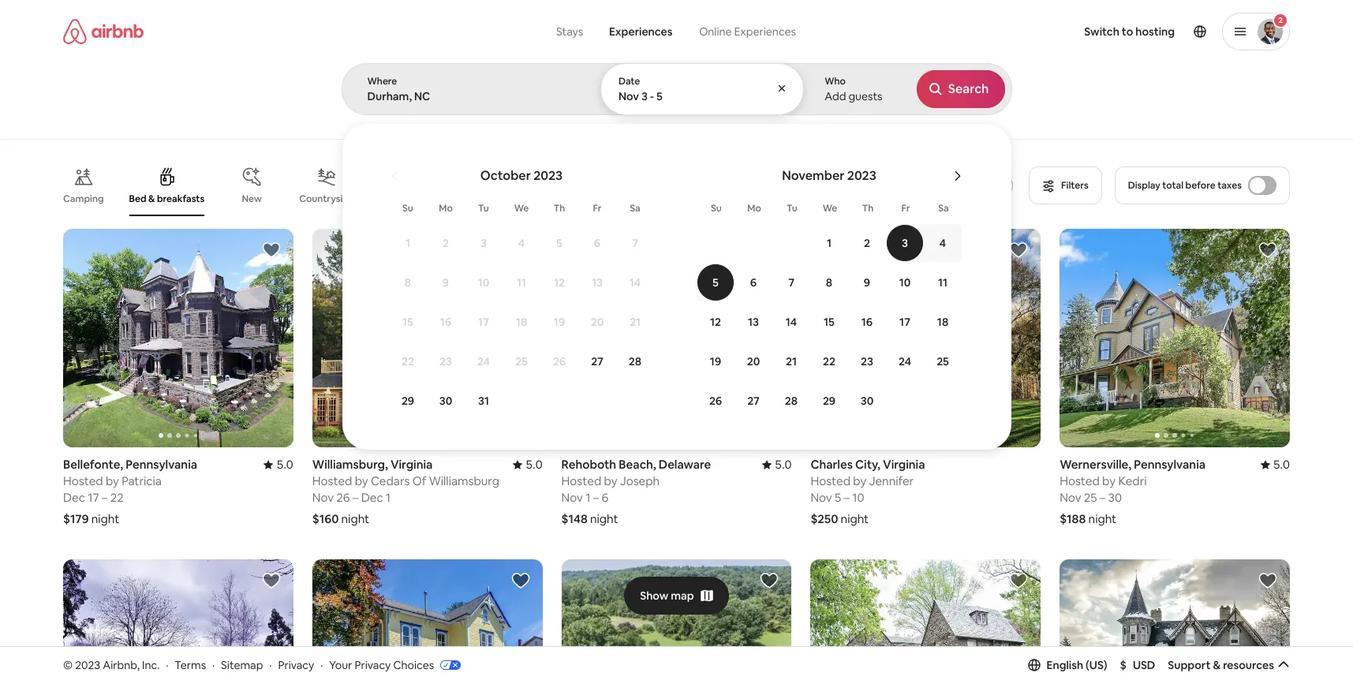 Task type: describe. For each thing, give the bounding box(es) containing it.
delaware
[[659, 457, 711, 472]]

1 horizontal spatial 28 button
[[772, 382, 810, 420]]

& for support
[[1213, 658, 1221, 672]]

1 inside williamsburg, virginia hosted by cedars of williamsburg nov 26 – dec 1 $160 night
[[386, 490, 391, 505]]

2 1 button from the left
[[810, 224, 848, 262]]

who
[[825, 75, 846, 88]]

2 experiences from the left
[[734, 24, 796, 39]]

2 horizontal spatial 22
[[823, 354, 836, 368]]

4 · from the left
[[320, 658, 323, 672]]

21 for 21 button to the right
[[786, 354, 797, 368]]

countryside
[[299, 193, 354, 205]]

trending
[[932, 193, 972, 205]]

bed
[[129, 193, 146, 205]]

guests
[[848, 89, 883, 103]]

beach,
[[619, 457, 656, 472]]

2 16 button from the left
[[848, 303, 886, 341]]

1 privacy from the left
[[278, 658, 314, 672]]

6 for the 6 button to the right
[[750, 275, 757, 290]]

1 vertical spatial 19 button
[[697, 342, 735, 380]]

to
[[1122, 24, 1133, 39]]

nov inside wernersville, pennsylvania hosted by kedri nov 25 – 30 $188 night
[[1060, 490, 1081, 505]]

historical homes
[[379, 192, 454, 205]]

what can we help you find? tab list
[[543, 16, 685, 47]]

wernersville, pennsylvania hosted by kedri nov 25 – 30 $188 night
[[1060, 457, 1206, 526]]

0 vertical spatial 27 button
[[578, 342, 616, 380]]

25 for second "25" button from left
[[937, 354, 949, 368]]

2 9 from the left
[[864, 275, 870, 290]]

$ usd
[[1120, 658, 1155, 672]]

before
[[1186, 179, 1216, 192]]

0 vertical spatial 13 button
[[578, 264, 616, 301]]

0 horizontal spatial 12
[[554, 275, 565, 290]]

0 horizontal spatial 3
[[481, 236, 487, 250]]

english
[[1047, 658, 1083, 672]]

5.0 out of 5 average rating image for williamsburg, virginia hosted by cedars of williamsburg nov 26 – dec 1 $160 night
[[513, 457, 543, 472]]

your privacy choices link
[[329, 658, 461, 673]]

none search field containing october 2023
[[341, 0, 1353, 461]]

hosted inside rehoboth beach, delaware hosted by joseph nov 1 – 6 $148 night
[[561, 474, 601, 489]]

inc.
[[142, 658, 160, 672]]

2 horizontal spatial 3
[[902, 236, 908, 250]]

2 · from the left
[[212, 658, 215, 672]]

0 horizontal spatial 6 button
[[578, 224, 616, 262]]

2 for 1st 2 button from the left
[[443, 236, 449, 250]]

night inside charles city, virginia hosted by jennifer nov 5 – 10 $250 night
[[841, 511, 869, 526]]

pennsylvania for kedri
[[1134, 457, 1206, 472]]

31
[[478, 394, 489, 408]]

0 horizontal spatial 12 button
[[540, 264, 578, 301]]

city,
[[855, 457, 880, 472]]

0 vertical spatial 20 button
[[578, 303, 616, 341]]

experiences inside button
[[609, 24, 673, 39]]

1 10 button from the left
[[465, 264, 503, 301]]

november
[[782, 167, 845, 184]]

17 for 1st 17 button
[[478, 315, 489, 329]]

2023 for ©
[[75, 658, 100, 672]]

your
[[329, 658, 352, 672]]

0 vertical spatial 26 button
[[540, 342, 578, 380]]

profile element
[[834, 0, 1290, 63]]

english (us) button
[[1028, 658, 1107, 672]]

nov inside williamsburg, virginia hosted by cedars of williamsburg nov 26 – dec 1 $160 night
[[312, 490, 334, 505]]

1 horizontal spatial 28
[[785, 394, 798, 408]]

5 inside date nov 3 - 5
[[656, 89, 663, 103]]

2 inside dropdown button
[[1278, 15, 1283, 25]]

1 horizontal spatial 21 button
[[772, 342, 810, 380]]

2 29 button from the left
[[810, 382, 848, 420]]

2 we from the left
[[823, 202, 837, 215]]

historical
[[379, 192, 422, 205]]

26 inside williamsburg, virginia hosted by cedars of williamsburg nov 26 – dec 1 $160 night
[[336, 490, 350, 505]]

5.0 out of 5 average rating image for rehoboth beach, delaware hosted by joseph nov 1 – 6 $148 night
[[762, 457, 792, 472]]

dec inside bellefonte, pennsylvania hosted by patricia dec 17 – 22 $179 night
[[63, 490, 85, 505]]

1 2 button from the left
[[427, 224, 465, 262]]

© 2023 airbnb, inc. ·
[[63, 658, 168, 672]]

add to wishlist: harrisburg, pennsylvania image
[[1009, 571, 1028, 590]]

sitemap link
[[221, 658, 263, 672]]

0 vertical spatial 26
[[553, 354, 566, 368]]

amazing
[[479, 192, 518, 205]]

30 inside wernersville, pennsylvania hosted by kedri nov 25 – 30 $188 night
[[1108, 490, 1122, 505]]

homes for tiny homes
[[800, 193, 830, 205]]

22 inside bellefonte, pennsylvania hosted by patricia dec 17 – 22 $179 night
[[110, 490, 124, 505]]

0 vertical spatial 27
[[591, 354, 603, 368]]

17 for second 17 button
[[900, 315, 910, 329]]

1 vertical spatial 13
[[748, 315, 759, 329]]

experiences button
[[596, 16, 685, 47]]

1 30 button from the left
[[427, 382, 465, 420]]

0 horizontal spatial 13
[[592, 275, 603, 290]]

nov inside date nov 3 - 5
[[618, 89, 639, 103]]

terms
[[175, 658, 206, 672]]

bellefonte, pennsylvania hosted by patricia dec 17 – 22 $179 night
[[63, 457, 197, 526]]

0 horizontal spatial 30
[[439, 394, 452, 408]]

17 inside bellefonte, pennsylvania hosted by patricia dec 17 – 22 $179 night
[[88, 490, 99, 505]]

& for bed
[[148, 193, 155, 205]]

switch to hosting link
[[1075, 15, 1184, 48]]

5.0 for williamsburg, virginia hosted by cedars of williamsburg nov 26 – dec 1 $160 night
[[526, 457, 543, 472]]

tiny homes
[[779, 193, 830, 205]]

beachfront
[[855, 193, 905, 205]]

1 horizontal spatial 13 button
[[735, 303, 772, 341]]

1 down historical
[[406, 236, 410, 250]]

breakfasts
[[157, 193, 204, 205]]

Where field
[[367, 89, 574, 103]]

1 17 button from the left
[[465, 303, 503, 341]]

2 mo from the left
[[747, 202, 761, 215]]

support & resources
[[1168, 658, 1274, 672]]

by for bellefonte,
[[106, 474, 119, 489]]

1 25 button from the left
[[503, 342, 540, 380]]

amazing views
[[479, 192, 546, 205]]

kedri
[[1118, 474, 1147, 489]]

add to wishlist: harrisonburg, virginia image
[[1258, 571, 1277, 590]]

3 inside date nov 3 - 5
[[641, 89, 648, 103]]

(us)
[[1086, 658, 1107, 672]]

filters button
[[1029, 166, 1102, 204]]

1 4 from the left
[[518, 236, 525, 250]]

6 for left the 6 button
[[594, 236, 601, 250]]

1 horizontal spatial 22
[[402, 354, 414, 368]]

0 horizontal spatial 28 button
[[616, 342, 654, 380]]

cedars
[[371, 474, 410, 489]]

0 horizontal spatial 19
[[554, 315, 565, 329]]

2 17 button from the left
[[886, 303, 924, 341]]

1 horizontal spatial 19
[[710, 354, 721, 368]]

november 2023
[[782, 167, 876, 184]]

2 9 button from the left
[[848, 264, 886, 301]]

display total before taxes
[[1128, 179, 1242, 192]]

rehoboth beach, delaware hosted by joseph nov 1 – 6 $148 night
[[561, 457, 711, 526]]

$160
[[312, 511, 339, 526]]

charles
[[811, 457, 853, 472]]

$250
[[811, 511, 838, 526]]

add
[[825, 89, 846, 103]]

25 for 1st "25" button
[[515, 354, 528, 368]]

map
[[671, 588, 694, 602]]

2 16 from the left
[[861, 315, 873, 329]]

1 11 from the left
[[517, 275, 526, 290]]

display
[[1128, 179, 1160, 192]]

october
[[480, 167, 531, 184]]

display total before taxes button
[[1115, 166, 1290, 204]]

2 23 button from the left
[[848, 342, 886, 380]]

$
[[1120, 658, 1127, 672]]

homes for historical homes
[[424, 192, 454, 205]]

your privacy choices
[[329, 658, 434, 672]]

hosted inside charles city, virginia hosted by jennifer nov 5 – 10 $250 night
[[811, 474, 851, 489]]

2 15 from the left
[[824, 315, 835, 329]]

0 horizontal spatial 20
[[591, 315, 604, 329]]

charles city, virginia hosted by jennifer nov 5 – 10 $250 night
[[811, 457, 925, 526]]

show map button
[[624, 576, 729, 614]]

21 for the leftmost 21 button
[[630, 315, 641, 329]]

taxes
[[1218, 179, 1242, 192]]

2 3 button from the left
[[886, 224, 924, 262]]

nov inside charles city, virginia hosted by jennifer nov 5 – 10 $250 night
[[811, 490, 832, 505]]

– inside bellefonte, pennsylvania hosted by patricia dec 17 – 22 $179 night
[[102, 490, 108, 505]]

0 vertical spatial 7
[[632, 236, 638, 250]]

tiny
[[779, 193, 798, 205]]

– inside wernersville, pennsylvania hosted by kedri nov 25 – 30 $188 night
[[1100, 490, 1106, 505]]

1 vertical spatial 14 button
[[772, 303, 810, 341]]

2 su from the left
[[711, 202, 722, 215]]

new
[[242, 193, 262, 205]]

hosting
[[1136, 24, 1175, 39]]

1 15 button from the left
[[389, 303, 427, 341]]

0 vertical spatial 28
[[629, 354, 642, 368]]

©
[[63, 658, 73, 672]]

1 horizontal spatial 12 button
[[697, 303, 735, 341]]

total
[[1162, 179, 1184, 192]]

24 for second 24 button from right
[[477, 354, 490, 368]]

filters
[[1061, 179, 1089, 192]]

add to wishlist: new hope, pennsylvania image
[[511, 571, 530, 590]]

wernersville,
[[1060, 457, 1132, 472]]

choices
[[393, 658, 434, 672]]

0 vertical spatial 7 button
[[616, 224, 654, 262]]

joseph
[[620, 474, 660, 489]]

14 for 14 button to the left
[[629, 275, 641, 290]]

show
[[640, 588, 669, 602]]

switch to hosting
[[1084, 24, 1175, 39]]

privacy link
[[278, 658, 314, 672]]

5.0 for bellefonte, pennsylvania hosted by patricia dec 17 – 22 $179 night
[[277, 457, 293, 472]]

1 vertical spatial 20
[[747, 354, 760, 368]]

who add guests
[[825, 75, 883, 103]]

1 vertical spatial 26 button
[[697, 382, 735, 420]]

0 horizontal spatial 19 button
[[540, 303, 578, 341]]

1 8 button from the left
[[389, 264, 427, 301]]

1 inside rehoboth beach, delaware hosted by joseph nov 1 – 6 $148 night
[[586, 490, 590, 505]]

english (us)
[[1047, 658, 1107, 672]]

1 vertical spatial 20 button
[[735, 342, 772, 380]]

1 vertical spatial 5 button
[[697, 264, 735, 301]]

hosted for hosted by kedri
[[1060, 474, 1100, 489]]

2 tu from the left
[[787, 202, 798, 215]]

camping
[[63, 193, 104, 205]]

virginia inside williamsburg, virginia hosted by cedars of williamsburg nov 26 – dec 1 $160 night
[[391, 457, 433, 472]]

october 2023
[[480, 167, 563, 184]]

18 for 1st 18 button from right
[[937, 315, 948, 329]]

1 fr from the left
[[593, 202, 602, 215]]

1 vertical spatial 7 button
[[772, 264, 810, 301]]

2 4 from the left
[[940, 236, 946, 250]]

– inside charles city, virginia hosted by jennifer nov 5 – 10 $250 night
[[844, 490, 850, 505]]

1 down tiny homes
[[827, 236, 832, 250]]

10 for 1st "10" button
[[478, 275, 489, 290]]

1 horizontal spatial 7
[[788, 275, 794, 290]]

date
[[618, 75, 640, 88]]

2 horizontal spatial 26
[[709, 394, 722, 408]]

2 11 button from the left
[[924, 264, 962, 301]]

0 horizontal spatial 14 button
[[616, 264, 654, 301]]

1 tu from the left
[[478, 202, 489, 215]]

8 for second 8 "button" from right
[[405, 275, 411, 290]]

2 30 button from the left
[[848, 382, 886, 420]]

switch
[[1084, 24, 1119, 39]]

2 22 button from the left
[[810, 342, 848, 380]]

online experiences
[[699, 24, 796, 39]]

jennifer
[[869, 474, 914, 489]]

usd
[[1133, 658, 1155, 672]]

show map
[[640, 588, 694, 602]]

stays
[[556, 24, 583, 39]]

2 4 button from the left
[[924, 224, 962, 262]]

18 for second 18 button from the right
[[516, 315, 527, 329]]



Task type: vqa. For each thing, say whether or not it's contained in the screenshot.
it
no



Task type: locate. For each thing, give the bounding box(es) containing it.
4 5.0 from the left
[[1273, 457, 1290, 472]]

1 horizontal spatial 30
[[861, 394, 874, 408]]

10 inside charles city, virginia hosted by jennifer nov 5 – 10 $250 night
[[852, 490, 864, 505]]

25
[[515, 354, 528, 368], [937, 354, 949, 368], [1084, 490, 1097, 505]]

1 horizontal spatial 18 button
[[924, 303, 962, 341]]

0 horizontal spatial 21 button
[[616, 303, 654, 341]]

nov down date
[[618, 89, 639, 103]]

by down city,
[[853, 474, 867, 489]]

2023
[[534, 167, 563, 184], [847, 167, 876, 184], [75, 658, 100, 672]]

night right '$188'
[[1088, 511, 1117, 526]]

add to wishlist: chambersburg, pennsylvania image
[[262, 571, 281, 590]]

2 11 from the left
[[938, 275, 948, 290]]

williamsburg, virginia hosted by cedars of williamsburg nov 26 – dec 1 $160 night
[[312, 457, 499, 526]]

th
[[554, 202, 565, 215], [862, 202, 874, 215]]

2 button down beachfront on the right top of the page
[[848, 224, 886, 262]]

0 horizontal spatial 23
[[440, 354, 452, 368]]

-
[[650, 89, 654, 103]]

1 mo from the left
[[439, 202, 453, 215]]

2023 for november
[[847, 167, 876, 184]]

by for wernersville,
[[1102, 474, 1116, 489]]

1 16 button from the left
[[427, 303, 465, 341]]

group containing historical homes
[[63, 155, 1019, 216]]

27 button
[[578, 342, 616, 380], [735, 382, 772, 420]]

1 horizontal spatial 25 button
[[924, 342, 962, 380]]

21
[[630, 315, 641, 329], [786, 354, 797, 368]]

1 horizontal spatial experiences
[[734, 24, 796, 39]]

tu down november
[[787, 202, 798, 215]]

30 button up city,
[[848, 382, 886, 420]]

0 horizontal spatial 11
[[517, 275, 526, 290]]

2 5.0 out of 5 average rating image from the left
[[1261, 457, 1290, 472]]

experiences up date
[[609, 24, 673, 39]]

online
[[699, 24, 732, 39]]

5 hosted from the left
[[1060, 474, 1100, 489]]

privacy
[[278, 658, 314, 672], [355, 658, 391, 672]]

2023 right ©
[[75, 658, 100, 672]]

by inside wernersville, pennsylvania hosted by kedri nov 25 – 30 $188 night
[[1102, 474, 1116, 489]]

night inside williamsburg, virginia hosted by cedars of williamsburg nov 26 – dec 1 $160 night
[[341, 511, 369, 526]]

1 su from the left
[[402, 202, 413, 215]]

30 left 31 at the left of page
[[439, 394, 452, 408]]

31 button
[[465, 382, 503, 420]]

1 vertical spatial 27 button
[[735, 382, 772, 420]]

1 horizontal spatial 21
[[786, 354, 797, 368]]

1 horizontal spatial 10 button
[[886, 264, 924, 301]]

homes right historical
[[424, 192, 454, 205]]

mo left tiny
[[747, 202, 761, 215]]

26
[[553, 354, 566, 368], [709, 394, 722, 408], [336, 490, 350, 505]]

pennsylvania inside bellefonte, pennsylvania hosted by patricia dec 17 – 22 $179 night
[[126, 457, 197, 472]]

date nov 3 - 5
[[618, 75, 663, 103]]

night inside wernersville, pennsylvania hosted by kedri nov 25 – 30 $188 night
[[1088, 511, 1117, 526]]

15
[[402, 315, 413, 329], [824, 315, 835, 329]]

2 fr from the left
[[901, 202, 910, 215]]

– down the rehoboth
[[593, 490, 599, 505]]

& right support
[[1213, 658, 1221, 672]]

1 up $148
[[586, 490, 590, 505]]

1 horizontal spatial 26 button
[[697, 382, 735, 420]]

privacy left your
[[278, 658, 314, 672]]

5.0 for wernersville, pennsylvania hosted by kedri nov 25 – 30 $188 night
[[1273, 457, 1290, 472]]

cabins
[[578, 193, 608, 205]]

25 button
[[503, 342, 540, 380], [924, 342, 962, 380]]

1 29 from the left
[[402, 394, 414, 408]]

19
[[554, 315, 565, 329], [710, 354, 721, 368]]

1 horizontal spatial 3
[[641, 89, 648, 103]]

hosted down the rehoboth
[[561, 474, 601, 489]]

1 horizontal spatial 20 button
[[735, 342, 772, 380]]

dec down cedars
[[361, 490, 383, 505]]

0 horizontal spatial 26 button
[[540, 342, 578, 380]]

0 horizontal spatial 17
[[88, 490, 99, 505]]

1 9 from the left
[[443, 275, 449, 290]]

2 25 button from the left
[[924, 342, 962, 380]]

30 button left 31 at the left of page
[[427, 382, 465, 420]]

· right terms link
[[212, 658, 215, 672]]

· left privacy link
[[269, 658, 272, 672]]

add to wishlist: wernersville, pennsylvania image
[[1258, 241, 1277, 260]]

25 inside wernersville, pennsylvania hosted by kedri nov 25 – 30 $188 night
[[1084, 490, 1097, 505]]

24 for second 24 button from the left
[[899, 354, 911, 368]]

2 10 button from the left
[[886, 264, 924, 301]]

1 16 from the left
[[440, 315, 451, 329]]

3 night from the left
[[590, 511, 618, 526]]

3 hosted from the left
[[561, 474, 601, 489]]

29 button up 'charles' at bottom
[[810, 382, 848, 420]]

terms link
[[175, 658, 206, 672]]

$148
[[561, 511, 588, 526]]

by down bellefonte,
[[106, 474, 119, 489]]

1 4 button from the left
[[503, 224, 540, 262]]

0 horizontal spatial 10
[[478, 275, 489, 290]]

3 · from the left
[[269, 658, 272, 672]]

sa right cabins
[[630, 202, 640, 215]]

30 button
[[427, 382, 465, 420], [848, 382, 886, 420]]

2 18 button from the left
[[924, 303, 962, 341]]

1 3 button from the left
[[465, 224, 503, 262]]

1 horizontal spatial tu
[[787, 202, 798, 215]]

1 horizontal spatial mo
[[747, 202, 761, 215]]

1 22 button from the left
[[389, 342, 427, 380]]

1 hosted from the left
[[63, 474, 103, 489]]

hosted down bellefonte,
[[63, 474, 103, 489]]

1 dec from the left
[[63, 490, 85, 505]]

dec inside williamsburg, virginia hosted by cedars of williamsburg nov 26 – dec 1 $160 night
[[361, 490, 383, 505]]

0 horizontal spatial 8
[[405, 275, 411, 290]]

by inside charles city, virginia hosted by jennifer nov 5 – 10 $250 night
[[853, 474, 867, 489]]

14 for bottommost 14 button
[[786, 315, 797, 329]]

privacy right your
[[355, 658, 391, 672]]

&
[[148, 193, 155, 205], [1213, 658, 1221, 672]]

by for williamsburg,
[[355, 474, 368, 489]]

9 button
[[427, 264, 465, 301], [848, 264, 886, 301]]

4 button down trending
[[924, 224, 962, 262]]

0 horizontal spatial 2
[[443, 236, 449, 250]]

1 button
[[389, 224, 427, 262], [810, 224, 848, 262]]

0 horizontal spatial 24 button
[[465, 342, 503, 380]]

· left your
[[320, 658, 323, 672]]

4 night from the left
[[841, 511, 869, 526]]

support
[[1168, 658, 1211, 672]]

2 – from the left
[[353, 490, 358, 505]]

by inside rehoboth beach, delaware hosted by joseph nov 1 – 6 $148 night
[[604, 474, 617, 489]]

1
[[406, 236, 410, 250], [827, 236, 832, 250], [386, 490, 391, 505], [586, 490, 590, 505]]

hosted down wernersville,
[[1060, 474, 1100, 489]]

mo right historical
[[439, 202, 453, 215]]

1 5.0 from the left
[[277, 457, 293, 472]]

0 vertical spatial 6 button
[[578, 224, 616, 262]]

5 night from the left
[[1088, 511, 1117, 526]]

th down 'november 2023'
[[862, 202, 874, 215]]

2 2 button from the left
[[848, 224, 886, 262]]

29 left 31 at the left of page
[[402, 394, 414, 408]]

1 vertical spatial 13 button
[[735, 303, 772, 341]]

by
[[106, 474, 119, 489], [355, 474, 368, 489], [604, 474, 617, 489], [853, 474, 867, 489], [1102, 474, 1116, 489]]

0 horizontal spatial 15
[[402, 315, 413, 329]]

5.0 out of 5 average rating image
[[264, 457, 293, 472], [1261, 457, 1290, 472]]

experiences
[[609, 24, 673, 39], [734, 24, 796, 39]]

0 horizontal spatial virginia
[[391, 457, 433, 472]]

hosted inside bellefonte, pennsylvania hosted by patricia dec 17 – 22 $179 night
[[63, 474, 103, 489]]

1 horizontal spatial 4 button
[[924, 224, 962, 262]]

1 5.0 out of 5 average rating image from the left
[[264, 457, 293, 472]]

su
[[402, 202, 413, 215], [711, 202, 722, 215]]

13
[[592, 275, 603, 290], [748, 315, 759, 329]]

21 button
[[616, 303, 654, 341], [772, 342, 810, 380]]

2 button down historical homes
[[427, 224, 465, 262]]

1 horizontal spatial 12
[[710, 315, 721, 329]]

0 horizontal spatial sa
[[630, 202, 640, 215]]

24
[[477, 354, 490, 368], [899, 354, 911, 368]]

2 by from the left
[[355, 474, 368, 489]]

dec up $179
[[63, 490, 85, 505]]

9
[[443, 275, 449, 290], [864, 275, 870, 290]]

11
[[517, 275, 526, 290], [938, 275, 948, 290]]

1 horizontal spatial 6 button
[[735, 264, 772, 301]]

5 button
[[540, 224, 578, 262], [697, 264, 735, 301]]

None search field
[[341, 0, 1353, 461]]

2 night from the left
[[341, 511, 369, 526]]

1 23 button from the left
[[427, 342, 465, 380]]

0 horizontal spatial 4
[[518, 236, 525, 250]]

1 horizontal spatial th
[[862, 202, 874, 215]]

29
[[402, 394, 414, 408], [823, 394, 836, 408]]

add to wishlist: mechanicsville, maryland image
[[760, 571, 779, 590]]

1 button down historical
[[389, 224, 427, 262]]

0 horizontal spatial 8 button
[[389, 264, 427, 301]]

1 · from the left
[[166, 658, 168, 672]]

17 button
[[465, 303, 503, 341], [886, 303, 924, 341]]

18 button
[[503, 303, 540, 341], [924, 303, 962, 341]]

12 button
[[540, 264, 578, 301], [697, 303, 735, 341]]

0 horizontal spatial fr
[[593, 202, 602, 215]]

· right inc.
[[166, 658, 168, 672]]

bellefonte,
[[63, 457, 123, 472]]

2 privacy from the left
[[355, 658, 391, 672]]

20
[[591, 315, 604, 329], [747, 354, 760, 368]]

4 down trending
[[940, 236, 946, 250]]

2 5.0 from the left
[[526, 457, 543, 472]]

mo
[[439, 202, 453, 215], [747, 202, 761, 215]]

1 24 button from the left
[[465, 342, 503, 380]]

3 left add to wishlist: williamsburg, virginia image on the top left of the page
[[481, 236, 487, 250]]

15 button
[[389, 303, 427, 341], [810, 303, 848, 341]]

0 horizontal spatial 1 button
[[389, 224, 427, 262]]

1 vertical spatial 6
[[750, 275, 757, 290]]

fr right views
[[593, 202, 602, 215]]

1 horizontal spatial 27
[[747, 394, 760, 408]]

2 8 from the left
[[826, 275, 832, 290]]

0 horizontal spatial 20 button
[[578, 303, 616, 341]]

2 5.0 out of 5 average rating image from the left
[[762, 457, 792, 472]]

1 experiences from the left
[[609, 24, 673, 39]]

1 5.0 out of 5 average rating image from the left
[[513, 457, 543, 472]]

nov up '$188'
[[1060, 490, 1081, 505]]

29 button left 31 at the left of page
[[389, 382, 427, 420]]

stays button
[[543, 16, 596, 47]]

pennsylvania for patricia
[[126, 457, 197, 472]]

0 horizontal spatial 5 button
[[540, 224, 578, 262]]

26 button
[[540, 342, 578, 380], [697, 382, 735, 420]]

6 inside rehoboth beach, delaware hosted by joseph nov 1 – 6 $148 night
[[602, 490, 608, 505]]

patricia
[[122, 474, 162, 489]]

virginia inside charles city, virginia hosted by jennifer nov 5 – 10 $250 night
[[883, 457, 925, 472]]

5.0 out of 5 average rating image left 'charles' at bottom
[[762, 457, 792, 472]]

2 29 from the left
[[823, 394, 836, 408]]

3 button left add to wishlist: williamsburg, virginia image on the top left of the page
[[465, 224, 503, 262]]

1 horizontal spatial sa
[[938, 202, 949, 215]]

30 up city,
[[861, 394, 874, 408]]

1 horizontal spatial 13
[[748, 315, 759, 329]]

& right bed
[[148, 193, 155, 205]]

5.0 for rehoboth beach, delaware hosted by joseph nov 1 – 6 $148 night
[[775, 457, 792, 472]]

1 horizontal spatial 15
[[824, 315, 835, 329]]

bed & breakfasts
[[129, 193, 204, 205]]

30
[[439, 394, 452, 408], [861, 394, 874, 408], [1108, 490, 1122, 505]]

hosted down williamsburg,
[[312, 474, 352, 489]]

we down october 2023
[[514, 202, 529, 215]]

by down williamsburg,
[[355, 474, 368, 489]]

5.0 out of 5 average rating image for bellefonte, pennsylvania hosted by patricia dec 17 – 22 $179 night
[[264, 457, 293, 472]]

hosted inside williamsburg, virginia hosted by cedars of williamsburg nov 26 – dec 1 $160 night
[[312, 474, 352, 489]]

2 th from the left
[[862, 202, 874, 215]]

we down 'november 2023'
[[823, 202, 837, 215]]

1 horizontal spatial 23
[[861, 354, 873, 368]]

night right $250 at the right of page
[[841, 511, 869, 526]]

1 23 from the left
[[440, 354, 452, 368]]

0 vertical spatial 6
[[594, 236, 601, 250]]

– inside williamsburg, virginia hosted by cedars of williamsburg nov 26 – dec 1 $160 night
[[353, 490, 358, 505]]

add to wishlist: bellefonte, pennsylvania image
[[262, 241, 281, 260]]

– inside rehoboth beach, delaware hosted by joseph nov 1 – 6 $148 night
[[593, 490, 599, 505]]

tu down october at the top left of page
[[478, 202, 489, 215]]

2 button
[[427, 224, 465, 262], [848, 224, 886, 262]]

1 9 button from the left
[[427, 264, 465, 301]]

2 button
[[1222, 13, 1290, 50]]

resources
[[1223, 658, 1274, 672]]

5.0 out of 5 average rating image
[[513, 457, 543, 472], [762, 457, 792, 472]]

5 by from the left
[[1102, 474, 1116, 489]]

experiences tab panel
[[341, 63, 1353, 461]]

hosted for hosted by cedars of williamsburg
[[312, 474, 352, 489]]

– down 'charles' at bottom
[[844, 490, 850, 505]]

6 button
[[578, 224, 616, 262], [735, 264, 772, 301]]

2023 up views
[[534, 167, 563, 184]]

fr left trending
[[901, 202, 910, 215]]

$188
[[1060, 511, 1086, 526]]

0 horizontal spatial 29 button
[[389, 382, 427, 420]]

virginia up of
[[391, 457, 433, 472]]

0 horizontal spatial 24
[[477, 354, 490, 368]]

by inside bellefonte, pennsylvania hosted by patricia dec 17 – 22 $179 night
[[106, 474, 119, 489]]

5.0 out of 5 average rating image for wernersville, pennsylvania hosted by kedri nov 25 – 30 $188 night
[[1261, 457, 1290, 472]]

– down williamsburg,
[[353, 490, 358, 505]]

1 1 button from the left
[[389, 224, 427, 262]]

airbnb,
[[103, 658, 140, 672]]

1 horizontal spatial 23 button
[[848, 342, 886, 380]]

1 29 button from the left
[[389, 382, 427, 420]]

of
[[412, 474, 426, 489]]

2 8 button from the left
[[810, 264, 848, 301]]

1 – from the left
[[102, 490, 108, 505]]

1 sa from the left
[[630, 202, 640, 215]]

1 24 from the left
[[477, 354, 490, 368]]

0 horizontal spatial 27
[[591, 354, 603, 368]]

3 left -
[[641, 89, 648, 103]]

night right $160
[[341, 511, 369, 526]]

1 horizontal spatial 6
[[602, 490, 608, 505]]

2 15 button from the left
[[810, 303, 848, 341]]

rehoboth
[[561, 457, 616, 472]]

1 horizontal spatial 5 button
[[697, 264, 735, 301]]

0 horizontal spatial 23 button
[[427, 342, 465, 380]]

0 vertical spatial &
[[148, 193, 155, 205]]

1 night from the left
[[91, 511, 119, 526]]

tu
[[478, 202, 489, 215], [787, 202, 798, 215]]

1 horizontal spatial fr
[[901, 202, 910, 215]]

hosted inside wernersville, pennsylvania hosted by kedri nov 25 – 30 $188 night
[[1060, 474, 1100, 489]]

0 horizontal spatial 2 button
[[427, 224, 465, 262]]

terms · sitemap · privacy
[[175, 658, 314, 672]]

& inside group
[[148, 193, 155, 205]]

virginia up jennifer
[[883, 457, 925, 472]]

5.0 out of 5 average rating image left the rehoboth
[[513, 457, 543, 472]]

1 vertical spatial 14
[[786, 315, 797, 329]]

24 button
[[465, 342, 503, 380], [886, 342, 924, 380]]

23 for 1st 23 button from right
[[861, 354, 873, 368]]

nov up $250 at the right of page
[[811, 490, 832, 505]]

4 – from the left
[[844, 490, 850, 505]]

sa right beachfront on the right top of the page
[[938, 202, 949, 215]]

2023 for october
[[534, 167, 563, 184]]

add to wishlist: charles city, virginia image
[[1009, 241, 1028, 260]]

1 horizontal spatial 24
[[899, 354, 911, 368]]

0 horizontal spatial 22 button
[[389, 342, 427, 380]]

$179
[[63, 511, 89, 526]]

1 18 button from the left
[[503, 303, 540, 341]]

16
[[440, 315, 451, 329], [861, 315, 873, 329]]

0 horizontal spatial 4 button
[[503, 224, 540, 262]]

1 we from the left
[[514, 202, 529, 215]]

4 by from the left
[[853, 474, 867, 489]]

5.0
[[277, 457, 293, 472], [526, 457, 543, 472], [775, 457, 792, 472], [1273, 457, 1290, 472]]

williamsburg,
[[312, 457, 388, 472]]

group
[[63, 155, 1019, 216], [63, 229, 293, 448], [312, 229, 543, 448], [561, 229, 792, 448], [811, 229, 1271, 448], [1060, 229, 1353, 448], [63, 560, 293, 684], [312, 560, 543, 684], [561, 560, 792, 684], [811, 560, 1041, 684], [1060, 560, 1290, 684]]

0 horizontal spatial 5.0 out of 5 average rating image
[[513, 457, 543, 472]]

hosted for hosted by patricia
[[63, 474, 103, 489]]

– down bellefonte,
[[102, 490, 108, 505]]

1 button down tiny homes
[[810, 224, 848, 262]]

calendar application
[[361, 151, 1353, 461]]

23
[[440, 354, 452, 368], [861, 354, 873, 368]]

0 horizontal spatial 7 button
[[616, 224, 654, 262]]

1 horizontal spatial 8 button
[[810, 264, 848, 301]]

0 horizontal spatial 16
[[440, 315, 451, 329]]

3 by from the left
[[604, 474, 617, 489]]

0 vertical spatial 21 button
[[616, 303, 654, 341]]

0 vertical spatial 13
[[592, 275, 603, 290]]

4
[[518, 236, 525, 250], [940, 236, 946, 250]]

– down wernersville,
[[1100, 490, 1106, 505]]

0 vertical spatial 12
[[554, 275, 565, 290]]

sitemap
[[221, 658, 263, 672]]

pennsylvania inside wernersville, pennsylvania hosted by kedri nov 25 – 30 $188 night
[[1134, 457, 1206, 472]]

0 horizontal spatial 13 button
[[578, 264, 616, 301]]

by down the rehoboth
[[604, 474, 617, 489]]

8
[[405, 275, 411, 290], [826, 275, 832, 290]]

1 horizontal spatial virginia
[[883, 457, 925, 472]]

add to wishlist: williamsburg, virginia image
[[511, 241, 530, 260]]

1 11 button from the left
[[503, 264, 540, 301]]

0 horizontal spatial homes
[[424, 192, 454, 205]]

nov inside rehoboth beach, delaware hosted by joseph nov 1 – 6 $148 night
[[561, 490, 583, 505]]

4 button down amazing views
[[503, 224, 540, 262]]

fr
[[593, 202, 602, 215], [901, 202, 910, 215]]

1 vertical spatial 28
[[785, 394, 798, 408]]

13 button
[[578, 264, 616, 301], [735, 303, 772, 341]]

4 button
[[503, 224, 540, 262], [924, 224, 962, 262]]

1 horizontal spatial 2 button
[[848, 224, 886, 262]]

1 horizontal spatial 30 button
[[848, 382, 886, 420]]

1 pennsylvania from the left
[[126, 457, 197, 472]]

3 – from the left
[[593, 490, 599, 505]]

1 15 from the left
[[402, 315, 413, 329]]

1 vertical spatial 21 button
[[772, 342, 810, 380]]

1 vertical spatial 26
[[709, 394, 722, 408]]

1 by from the left
[[106, 474, 119, 489]]

2 18 from the left
[[937, 315, 948, 329]]

by inside williamsburg, virginia hosted by cedars of williamsburg nov 26 – dec 1 $160 night
[[355, 474, 368, 489]]

1 vertical spatial &
[[1213, 658, 1221, 672]]

th right views
[[554, 202, 565, 215]]

3 down beachfront on the right top of the page
[[902, 236, 908, 250]]

nov up $148
[[561, 490, 583, 505]]

night inside bellefonte, pennsylvania hosted by patricia dec 17 – 22 $179 night
[[91, 511, 119, 526]]

20 button
[[578, 303, 616, 341], [735, 342, 772, 380]]

23 for second 23 button from right
[[440, 354, 452, 368]]

1 horizontal spatial 25
[[937, 354, 949, 368]]

1 horizontal spatial 16
[[861, 315, 873, 329]]

1 th from the left
[[554, 202, 565, 215]]

0 horizontal spatial 18 button
[[503, 303, 540, 341]]

0 horizontal spatial 6
[[594, 236, 601, 250]]

views
[[520, 192, 546, 205]]

5 inside charles city, virginia hosted by jennifer nov 5 – 10 $250 night
[[835, 490, 841, 505]]

3 5.0 from the left
[[775, 457, 792, 472]]

nov up $160
[[312, 490, 334, 505]]

1 vertical spatial 19
[[710, 354, 721, 368]]

2 virginia from the left
[[883, 457, 925, 472]]

pennsylvania up patricia
[[126, 457, 197, 472]]

1 horizontal spatial su
[[711, 202, 722, 215]]

1 horizontal spatial 16 button
[[848, 303, 886, 341]]

by down wernersville,
[[1102, 474, 1116, 489]]

10 for 1st "10" button from right
[[899, 275, 911, 290]]

0 horizontal spatial 25 button
[[503, 342, 540, 380]]

1 horizontal spatial 14 button
[[772, 303, 810, 341]]

22
[[402, 354, 414, 368], [823, 354, 836, 368], [110, 490, 124, 505]]

2 pennsylvania from the left
[[1134, 457, 1206, 472]]

experiences right 'online'
[[734, 24, 796, 39]]

2 sa from the left
[[938, 202, 949, 215]]

2 24 button from the left
[[886, 342, 924, 380]]

homes down november
[[800, 193, 830, 205]]

1 down cedars
[[386, 490, 391, 505]]

30 down kedri at the bottom right
[[1108, 490, 1122, 505]]

0 horizontal spatial we
[[514, 202, 529, 215]]

1 horizontal spatial 29 button
[[810, 382, 848, 420]]

0 horizontal spatial pennsylvania
[[126, 457, 197, 472]]

1 virginia from the left
[[391, 457, 433, 472]]

sa
[[630, 202, 640, 215], [938, 202, 949, 215]]

8 for 2nd 8 "button"
[[826, 275, 832, 290]]

where
[[367, 75, 397, 88]]

3 button down beachfront on the right top of the page
[[886, 224, 924, 262]]

1 horizontal spatial pennsylvania
[[1134, 457, 1206, 472]]

1 horizontal spatial &
[[1213, 658, 1221, 672]]

0 horizontal spatial 21
[[630, 315, 641, 329]]

29 up 'charles' at bottom
[[823, 394, 836, 408]]

night inside rehoboth beach, delaware hosted by joseph nov 1 – 6 $148 night
[[590, 511, 618, 526]]

online experiences link
[[685, 16, 810, 47]]

night right $148
[[590, 511, 618, 526]]

2023 up beachfront on the right top of the page
[[847, 167, 876, 184]]

hosted down 'charles' at bottom
[[811, 474, 851, 489]]

night right $179
[[91, 511, 119, 526]]

4 down amazing views
[[518, 236, 525, 250]]

pennsylvania up kedri at the bottom right
[[1134, 457, 1206, 472]]

1 8 from the left
[[405, 275, 411, 290]]

2 for second 2 button from left
[[864, 236, 870, 250]]

2 24 from the left
[[899, 354, 911, 368]]

1 horizontal spatial 17 button
[[886, 303, 924, 341]]

virginia
[[391, 457, 433, 472], [883, 457, 925, 472]]



